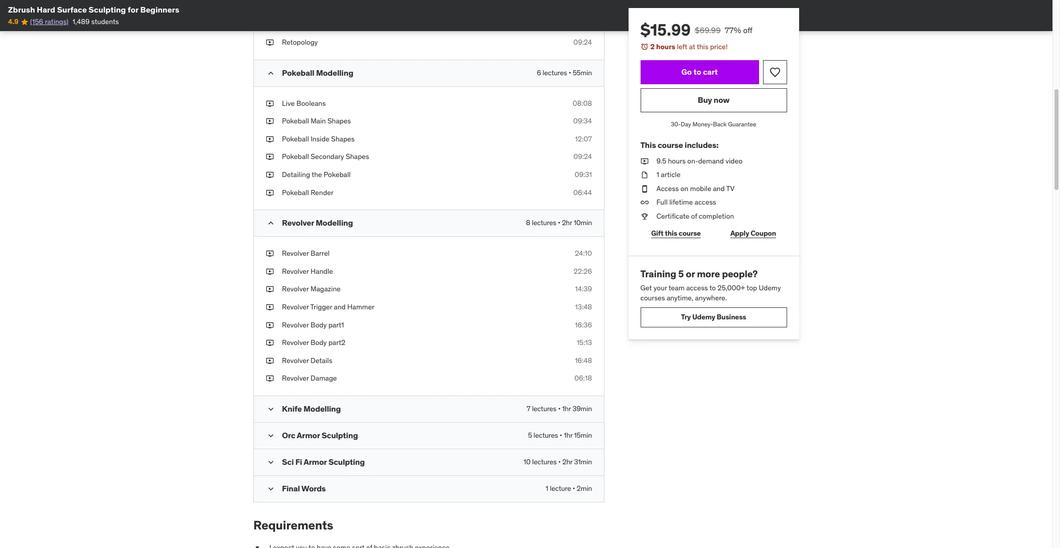 Task type: locate. For each thing, give the bounding box(es) containing it.
revolver up revolver body part2
[[282, 321, 309, 330]]

0 horizontal spatial 5
[[528, 431, 532, 440]]

5 revolver from the top
[[282, 303, 309, 312]]

sculpting up students
[[89, 5, 126, 15]]

revolver for revolver body part2
[[282, 339, 309, 348]]

hours for 2
[[657, 42, 676, 51]]

1 vertical spatial and
[[334, 303, 346, 312]]

small image left orc
[[266, 431, 276, 441]]

students
[[91, 17, 119, 26]]

details
[[311, 356, 333, 365]]

1 revolver from the top
[[282, 218, 314, 228]]

try
[[682, 313, 692, 322]]

ratings)
[[45, 17, 69, 26]]

0 vertical spatial to
[[694, 67, 702, 77]]

• left 10min
[[558, 219, 561, 228]]

• left 55min
[[569, 68, 572, 77]]

team
[[669, 284, 685, 293]]

business
[[717, 313, 747, 322]]

1hr left 15min
[[564, 431, 573, 440]]

shapes right secondary
[[346, 152, 369, 161]]

and
[[714, 184, 726, 193], [334, 303, 346, 312]]

main
[[311, 117, 326, 126]]

09:24
[[574, 38, 592, 47], [574, 152, 592, 161]]

pokeball up detailing
[[282, 152, 309, 161]]

lectures right the 10
[[533, 458, 557, 467]]

anywhere.
[[696, 294, 728, 303]]

full lifetime access
[[657, 198, 717, 207]]

course down the of
[[679, 229, 702, 238]]

body up details
[[311, 339, 327, 348]]

(156 ratings)
[[30, 17, 69, 26]]

1 horizontal spatial and
[[714, 184, 726, 193]]

1 left lecture
[[546, 484, 549, 494]]

small image left knife
[[266, 405, 276, 415]]

people?
[[723, 268, 758, 280]]

detailing
[[282, 170, 310, 179]]

handle
[[311, 267, 333, 276]]

pokeball down 'live'
[[282, 117, 309, 126]]

live booleans
[[282, 99, 326, 108]]

31min
[[574, 458, 592, 467]]

xsmall image left pokeball inside shapes
[[266, 134, 274, 144]]

revolver barrel
[[282, 249, 330, 258]]

small image
[[266, 219, 276, 229], [266, 405, 276, 415]]

2 vertical spatial modelling
[[304, 404, 341, 414]]

1 vertical spatial armor
[[304, 457, 327, 467]]

4 revolver from the top
[[282, 285, 309, 294]]

revolver for revolver barrel
[[282, 249, 309, 258]]

1 vertical spatial 1
[[546, 484, 549, 494]]

armor right orc
[[297, 431, 320, 441]]

or
[[687, 268, 696, 280]]

body for part1
[[311, 321, 327, 330]]

9.5 hours on-demand video
[[657, 156, 743, 165]]

1 small image from the top
[[266, 219, 276, 229]]

armor
[[297, 431, 320, 441], [304, 457, 327, 467]]

and left tv
[[714, 184, 726, 193]]

0 vertical spatial this
[[698, 42, 709, 51]]

retopology
[[282, 38, 318, 47]]

udemy inside training 5 or more people? get your team access to 25,000+ top udemy courses anytime, anywhere.
[[760, 284, 782, 293]]

live
[[282, 99, 295, 108]]

09:24 up 55min
[[574, 38, 592, 47]]

xsmall image left revolver handle
[[266, 267, 274, 277]]

0 horizontal spatial and
[[334, 303, 346, 312]]

small image for revolver
[[266, 219, 276, 229]]

1 body from the top
[[311, 321, 327, 330]]

1 vertical spatial access
[[687, 284, 709, 293]]

to up anywhere.
[[710, 284, 717, 293]]

0 horizontal spatial 1
[[546, 484, 549, 494]]

xsmall image left 'revolver details'
[[266, 356, 274, 366]]

lectures right 7
[[532, 405, 557, 414]]

lectures for pokeball modelling
[[543, 68, 568, 77]]

0 vertical spatial hours
[[657, 42, 676, 51]]

udemy
[[760, 284, 782, 293], [693, 313, 716, 322]]

1 horizontal spatial udemy
[[760, 284, 782, 293]]

09:24 up 09:31
[[574, 152, 592, 161]]

shapes for pokeball main shapes
[[328, 117, 351, 126]]

1hr left 39min
[[563, 405, 571, 414]]

revolver body part1
[[282, 321, 344, 330]]

pokeball down detailing
[[282, 188, 309, 197]]

access down mobile
[[695, 198, 717, 207]]

hammer
[[348, 303, 375, 312]]

apply coupon button
[[720, 224, 788, 244]]

1 vertical spatial small image
[[266, 405, 276, 415]]

access inside training 5 or more people? get your team access to 25,000+ top udemy courses anytime, anywhere.
[[687, 284, 709, 293]]

• for sci fi armor sculpting
[[559, 458, 561, 467]]

buy
[[698, 95, 713, 105]]

certificate of completion
[[657, 212, 735, 221]]

09:31
[[575, 170, 592, 179]]

2 revolver from the top
[[282, 249, 309, 258]]

pokeball render
[[282, 188, 334, 197]]

revolver up revolver damage
[[282, 356, 309, 365]]

training
[[641, 268, 677, 280]]

3 small image from the top
[[266, 458, 276, 468]]

small image
[[266, 68, 276, 78], [266, 431, 276, 441], [266, 458, 276, 468], [266, 484, 276, 495]]

2 body from the top
[[311, 339, 327, 348]]

0 horizontal spatial udemy
[[693, 313, 716, 322]]

4 small image from the top
[[266, 484, 276, 495]]

sculpting
[[89, 5, 126, 15], [322, 431, 358, 441], [329, 457, 365, 467]]

lectures for orc armor sculpting
[[534, 431, 558, 440]]

revolver up revolver handle
[[282, 249, 309, 258]]

xsmall image for revolver details
[[266, 356, 274, 366]]

pokeball left inside
[[282, 134, 309, 144]]

2 2hr from the top
[[563, 458, 573, 467]]

certificate
[[657, 212, 690, 221]]

revolver trigger and hammer
[[282, 303, 375, 312]]

5 down 7
[[528, 431, 532, 440]]

39min
[[573, 405, 592, 414]]

revolver for revolver details
[[282, 356, 309, 365]]

0 vertical spatial modelling
[[316, 68, 354, 78]]

this
[[698, 42, 709, 51], [666, 229, 678, 238]]

1 vertical spatial shapes
[[331, 134, 355, 144]]

0 vertical spatial 2hr
[[562, 219, 572, 228]]

2 vertical spatial shapes
[[346, 152, 369, 161]]

course up the 9.5
[[658, 140, 684, 150]]

sculpting down orc armor sculpting
[[329, 457, 365, 467]]

modelling down render
[[316, 218, 353, 228]]

modelling up booleans
[[316, 68, 354, 78]]

0 vertical spatial body
[[311, 321, 327, 330]]

xsmall image for revolver body part2
[[266, 339, 274, 348]]

0 horizontal spatial this
[[666, 229, 678, 238]]

25,000+
[[718, 284, 746, 293]]

xsmall image for revolver body part1
[[266, 321, 274, 330]]

to right go
[[694, 67, 702, 77]]

zbrush
[[8, 5, 35, 15]]

final
[[282, 484, 300, 494]]

shapes right inside
[[331, 134, 355, 144]]

1 small image from the top
[[266, 68, 276, 78]]

lectures
[[543, 68, 568, 77], [532, 219, 557, 228], [532, 405, 557, 414], [534, 431, 558, 440], [533, 458, 557, 467]]

shapes
[[328, 117, 351, 126], [331, 134, 355, 144], [346, 152, 369, 161]]

trigger
[[311, 303, 332, 312]]

small image for final
[[266, 484, 276, 495]]

0 horizontal spatial to
[[694, 67, 702, 77]]

1 vertical spatial hours
[[669, 156, 686, 165]]

6 revolver from the top
[[282, 321, 309, 330]]

2hr
[[562, 219, 572, 228], [563, 458, 573, 467]]

xsmall image left revolver barrel
[[266, 249, 274, 259]]

lectures right 6
[[543, 68, 568, 77]]

modelling for knife modelling
[[304, 404, 341, 414]]

revolver down revolver magazine
[[282, 303, 309, 312]]

1 left article
[[657, 170, 660, 179]]

and up part1
[[334, 303, 346, 312]]

5 left or
[[679, 268, 685, 280]]

0 vertical spatial sculpting
[[89, 5, 126, 15]]

udemy right 'top'
[[760, 284, 782, 293]]

barrel
[[311, 249, 330, 258]]

article
[[662, 170, 681, 179]]

1 vertical spatial 09:24
[[574, 152, 592, 161]]

1 vertical spatial to
[[710, 284, 717, 293]]

lecture
[[550, 484, 571, 494]]

1 horizontal spatial 5
[[679, 268, 685, 280]]

revolver down revolver barrel
[[282, 267, 309, 276]]

lectures up 10 lectures • 2hr 31min
[[534, 431, 558, 440]]

1 vertical spatial body
[[311, 339, 327, 348]]

xsmall image left retopology on the top of the page
[[266, 38, 274, 48]]

• left 15min
[[560, 431, 563, 440]]

10
[[524, 458, 531, 467]]

revolver up revolver barrel
[[282, 218, 314, 228]]

xsmall image for live booleans
[[266, 99, 274, 109]]

• left 2min
[[573, 484, 576, 494]]

demand
[[699, 156, 725, 165]]

hours right 2
[[657, 42, 676, 51]]

includes:
[[685, 140, 719, 150]]

small image for pokeball
[[266, 68, 276, 78]]

this right 'gift'
[[666, 229, 678, 238]]

access
[[657, 184, 680, 193]]

sculpting for armor
[[329, 457, 365, 467]]

modelling up orc armor sculpting
[[304, 404, 341, 414]]

final words
[[282, 484, 326, 494]]

revolver
[[282, 218, 314, 228], [282, 249, 309, 258], [282, 267, 309, 276], [282, 285, 309, 294], [282, 303, 309, 312], [282, 321, 309, 330], [282, 339, 309, 348], [282, 356, 309, 365], [282, 374, 309, 383]]

to
[[694, 67, 702, 77], [710, 284, 717, 293]]

1 vertical spatial 2hr
[[563, 458, 573, 467]]

0 vertical spatial small image
[[266, 219, 276, 229]]

revolver modelling
[[282, 218, 353, 228]]

$69.99
[[695, 25, 722, 35]]

access down or
[[687, 284, 709, 293]]

lectures right 8
[[532, 219, 557, 228]]

1 vertical spatial this
[[666, 229, 678, 238]]

buy now button
[[641, 88, 788, 112]]

revolver down 'revolver details'
[[282, 374, 309, 383]]

10 lectures • 2hr 31min
[[524, 458, 592, 467]]

1
[[657, 170, 660, 179], [546, 484, 549, 494]]

• left "31min"
[[559, 458, 561, 467]]

• for pokeball modelling
[[569, 68, 572, 77]]

revolver up 'revolver details'
[[282, 339, 309, 348]]

0 vertical spatial 1hr
[[563, 405, 571, 414]]

2 small image from the top
[[266, 405, 276, 415]]

0 vertical spatial 09:24
[[574, 38, 592, 47]]

0 vertical spatial udemy
[[760, 284, 782, 293]]

0 vertical spatial 1
[[657, 170, 660, 179]]

1 vertical spatial modelling
[[316, 218, 353, 228]]

small image left the pokeball modelling in the left top of the page
[[266, 68, 276, 78]]

1,489
[[73, 17, 90, 26]]

1 vertical spatial course
[[679, 229, 702, 238]]

shapes for pokeball inside shapes
[[331, 134, 355, 144]]

udemy right try
[[693, 313, 716, 322]]

8 revolver from the top
[[282, 356, 309, 365]]

0 vertical spatial shapes
[[328, 117, 351, 126]]

hours up article
[[669, 156, 686, 165]]

1 horizontal spatial this
[[698, 42, 709, 51]]

revolver body part2
[[282, 339, 346, 348]]

0 vertical spatial and
[[714, 184, 726, 193]]

1 vertical spatial udemy
[[693, 313, 716, 322]]

2
[[651, 42, 655, 51]]

body left part1
[[311, 321, 327, 330]]

cart
[[704, 67, 719, 77]]

xsmall image left revolver magazine
[[266, 285, 274, 295]]

1 2hr from the top
[[562, 219, 572, 228]]

more
[[698, 268, 721, 280]]

this right at
[[698, 42, 709, 51]]

revolver magazine
[[282, 285, 341, 294]]

9 revolver from the top
[[282, 374, 309, 383]]

course
[[658, 140, 684, 150], [679, 229, 702, 238]]

revolver down revolver handle
[[282, 285, 309, 294]]

1hr for knife modelling
[[563, 405, 571, 414]]

6 lectures • 55min
[[537, 68, 592, 77]]

pokeball modelling
[[282, 68, 354, 78]]

lifetime
[[670, 198, 694, 207]]

•
[[569, 68, 572, 77], [558, 219, 561, 228], [559, 405, 561, 414], [560, 431, 563, 440], [559, 458, 561, 467], [573, 484, 576, 494]]

sculpting up sci fi armor sculpting
[[322, 431, 358, 441]]

armor right the fi
[[304, 457, 327, 467]]

16:48
[[575, 356, 592, 365]]

7 revolver from the top
[[282, 339, 309, 348]]

2hr left "31min"
[[563, 458, 573, 467]]

2 vertical spatial sculpting
[[329, 457, 365, 467]]

xsmall image left 'live'
[[266, 99, 274, 109]]

xsmall image
[[266, 38, 274, 48], [266, 99, 274, 109], [266, 134, 274, 144], [641, 184, 649, 194], [641, 212, 649, 222], [266, 249, 274, 259], [266, 267, 274, 277], [266, 285, 274, 295], [266, 321, 274, 330], [266, 339, 274, 348], [266, 356, 274, 366]]

• left 39min
[[559, 405, 561, 414]]

small image left sci
[[266, 458, 276, 468]]

1 vertical spatial 1hr
[[564, 431, 573, 440]]

shapes right the 'main'
[[328, 117, 351, 126]]

to inside training 5 or more people? get your team access to 25,000+ top udemy courses anytime, anywhere.
[[710, 284, 717, 293]]

wishlist image
[[770, 66, 782, 78]]

xsmall image left revolver body part1
[[266, 321, 274, 330]]

body for part2
[[311, 339, 327, 348]]

beginners
[[140, 5, 179, 15]]

render
[[311, 188, 334, 197]]

xsmall image
[[266, 117, 274, 126], [266, 152, 274, 162], [641, 156, 649, 166], [266, 170, 274, 180], [641, 170, 649, 180], [266, 188, 274, 198], [641, 198, 649, 208], [266, 303, 274, 313], [266, 374, 274, 384], [254, 544, 262, 549]]

revolver for revolver body part1
[[282, 321, 309, 330]]

2hr for sci fi armor sculpting
[[563, 458, 573, 467]]

3 revolver from the top
[[282, 267, 309, 276]]

small image left revolver modelling
[[266, 219, 276, 229]]

1 vertical spatial 5
[[528, 431, 532, 440]]

0 vertical spatial 5
[[679, 268, 685, 280]]

xsmall image left revolver body part2
[[266, 339, 274, 348]]

2hr left 10min
[[562, 219, 572, 228]]

pokeball down retopology on the top of the page
[[282, 68, 315, 78]]

2 small image from the top
[[266, 431, 276, 441]]

1 horizontal spatial 1
[[657, 170, 660, 179]]

detailing the pokeball
[[282, 170, 351, 179]]

small image left final
[[266, 484, 276, 495]]

1 horizontal spatial to
[[710, 284, 717, 293]]



Task type: describe. For each thing, give the bounding box(es) containing it.
left
[[678, 42, 688, 51]]

orc armor sculpting
[[282, 431, 358, 441]]

mobile
[[691, 184, 712, 193]]

1hr for orc armor sculpting
[[564, 431, 573, 440]]

completion
[[700, 212, 735, 221]]

1 for 1 lecture • 2min
[[546, 484, 549, 494]]

1 09:24 from the top
[[574, 38, 592, 47]]

pokeball main shapes
[[282, 117, 351, 126]]

your
[[654, 284, 668, 293]]

13:48
[[575, 303, 592, 312]]

of
[[692, 212, 698, 221]]

go to cart button
[[641, 60, 760, 84]]

zbrush hard surface sculpting for beginners
[[8, 5, 179, 15]]

5 inside training 5 or more people? get your team access to 25,000+ top udemy courses anytime, anywhere.
[[679, 268, 685, 280]]

pokeball for pokeball secondary shapes
[[282, 152, 309, 161]]

hard
[[37, 5, 55, 15]]

0 vertical spatial course
[[658, 140, 684, 150]]

fi
[[296, 457, 302, 467]]

16:36
[[575, 321, 592, 330]]

xsmall image for revolver handle
[[266, 267, 274, 277]]

back
[[714, 120, 727, 128]]

go
[[682, 67, 693, 77]]

8
[[526, 219, 531, 228]]

gift this course
[[652, 229, 702, 238]]

5 lectures • 1hr 15min
[[528, 431, 592, 440]]

part2
[[329, 339, 346, 348]]

the
[[312, 170, 322, 179]]

knife modelling
[[282, 404, 341, 414]]

pokeball for pokeball render
[[282, 188, 309, 197]]

guarantee
[[729, 120, 757, 128]]

pokeball secondary shapes
[[282, 152, 369, 161]]

09:34
[[574, 117, 592, 126]]

damage
[[311, 374, 337, 383]]

2 hours left at this price!
[[651, 42, 729, 51]]

surface
[[57, 5, 87, 15]]

requirements
[[254, 518, 333, 534]]

revolver for revolver trigger and hammer
[[282, 303, 309, 312]]

apply
[[731, 229, 750, 238]]

08:08
[[573, 99, 592, 108]]

2hr for revolver modelling
[[562, 219, 572, 228]]

to inside go to cart button
[[694, 67, 702, 77]]

inside
[[311, 134, 330, 144]]

xsmall image left access
[[641, 184, 649, 194]]

gift
[[652, 229, 664, 238]]

pokeball for pokeball inside shapes
[[282, 134, 309, 144]]

hours for 9.5
[[669, 156, 686, 165]]

1,489 students
[[73, 17, 119, 26]]

on
[[681, 184, 689, 193]]

sci fi armor sculpting
[[282, 457, 365, 467]]

revolver for revolver damage
[[282, 374, 309, 383]]

lectures for sci fi armor sculpting
[[533, 458, 557, 467]]

pokeball for pokeball main shapes
[[282, 117, 309, 126]]

1 vertical spatial sculpting
[[322, 431, 358, 441]]

booleans
[[297, 99, 326, 108]]

7 lectures • 1hr 39min
[[527, 405, 592, 414]]

top
[[747, 284, 758, 293]]

for
[[128, 5, 139, 15]]

xsmall image for revolver barrel
[[266, 249, 274, 259]]

this course includes:
[[641, 140, 719, 150]]

2 09:24 from the top
[[574, 152, 592, 161]]

10min
[[574, 219, 592, 228]]

part1
[[329, 321, 344, 330]]

modelling for pokeball modelling
[[316, 68, 354, 78]]

xsmall image for revolver magazine
[[266, 285, 274, 295]]

2min
[[577, 484, 592, 494]]

1 lecture • 2min
[[546, 484, 592, 494]]

alarm image
[[641, 43, 649, 51]]

get
[[641, 284, 653, 293]]

off
[[744, 25, 753, 35]]

buy now
[[698, 95, 730, 105]]

pokeball for pokeball modelling
[[282, 68, 315, 78]]

full
[[657, 198, 668, 207]]

video
[[726, 156, 743, 165]]

try udemy business link
[[641, 308, 788, 328]]

lectures for revolver modelling
[[532, 219, 557, 228]]

pokeball inside shapes
[[282, 134, 355, 144]]

15min
[[575, 431, 592, 440]]

0 vertical spatial armor
[[297, 431, 320, 441]]

15:13
[[577, 339, 592, 348]]

training 5 or more people? get your team access to 25,000+ top udemy courses anytime, anywhere.
[[641, 268, 782, 303]]

sci
[[282, 457, 294, 467]]

go to cart
[[682, 67, 719, 77]]

lectures for knife modelling
[[532, 405, 557, 414]]

pokeball right the at the left top of page
[[324, 170, 351, 179]]

22:26
[[574, 267, 592, 276]]

0 vertical spatial access
[[695, 198, 717, 207]]

xsmall image for retopology
[[266, 38, 274, 48]]

revolver details
[[282, 356, 333, 365]]

$15.99 $69.99 77% off
[[641, 20, 753, 40]]

• for revolver modelling
[[558, 219, 561, 228]]

revolver for revolver magazine
[[282, 285, 309, 294]]

1 for 1 article
[[657, 170, 660, 179]]

small image for knife
[[266, 405, 276, 415]]

xsmall image left certificate
[[641, 212, 649, 222]]

small image for orc
[[266, 431, 276, 441]]

orc
[[282, 431, 295, 441]]

small image for sci
[[266, 458, 276, 468]]

revolver for revolver modelling
[[282, 218, 314, 228]]

30-day money-back guarantee
[[672, 120, 757, 128]]

• for orc armor sculpting
[[560, 431, 563, 440]]

77%
[[726, 25, 742, 35]]

• for final words
[[573, 484, 576, 494]]

day
[[682, 120, 692, 128]]

55min
[[573, 68, 592, 77]]

on-
[[688, 156, 699, 165]]

price!
[[711, 42, 729, 51]]

xsmall image for pokeball inside shapes
[[266, 134, 274, 144]]

gift this course link
[[641, 224, 712, 244]]

shapes for pokeball secondary shapes
[[346, 152, 369, 161]]

money-
[[693, 120, 714, 128]]

revolver for revolver handle
[[282, 267, 309, 276]]

modelling for revolver modelling
[[316, 218, 353, 228]]

this
[[641, 140, 657, 150]]

06:44
[[574, 188, 592, 197]]

24:10
[[575, 249, 592, 258]]

magazine
[[311, 285, 341, 294]]

• for knife modelling
[[559, 405, 561, 414]]

apply coupon
[[731, 229, 777, 238]]

now
[[714, 95, 730, 105]]

sculpting for surface
[[89, 5, 126, 15]]



Task type: vqa. For each thing, say whether or not it's contained in the screenshot.
12:07
yes



